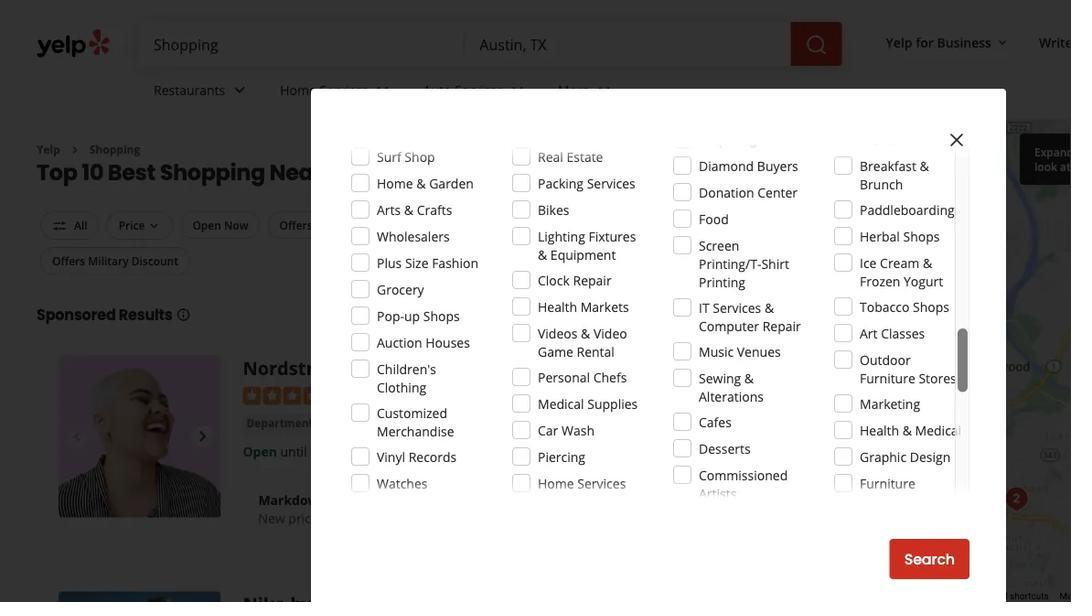 Task type: locate. For each thing, give the bounding box(es) containing it.
2 24 chevron down v2 image from the left
[[507, 79, 529, 101]]

yogurt
[[904, 272, 944, 290]]

breakfast
[[860, 157, 917, 174]]

close image
[[946, 129, 968, 151]]

2 horizontal spatial open
[[641, 217, 670, 232]]

repair
[[573, 271, 612, 289], [763, 317, 801, 334]]

shortcuts
[[1010, 591, 1049, 602]]

24 chevron down v2 image
[[372, 79, 394, 101], [507, 79, 529, 101], [594, 79, 616, 101]]

lighting fixtures & equipment
[[538, 227, 636, 263]]

repair down equipment
[[573, 271, 612, 289]]

business categories element
[[139, 66, 1072, 119]]

military
[[88, 253, 129, 268]]

profit
[[860, 131, 893, 149]]

0 vertical spatial yelp
[[886, 33, 913, 51]]

desserts
[[699, 440, 751, 457]]

medical down personal
[[538, 395, 584, 412]]

0 horizontal spatial to
[[358, 492, 372, 509]]

& inside the "videos & video game rental"
[[581, 324, 590, 342]]

1 horizontal spatial 24 chevron down v2 image
[[507, 79, 529, 101]]

1 vertical spatial furniture
[[860, 474, 916, 492]]

cards
[[580, 217, 610, 232]]

offers left delivery
[[280, 217, 313, 232]]

children's up reviews)
[[377, 360, 436, 377]]

nordstrom rack link
[[243, 355, 392, 380]]

videos
[[538, 324, 578, 342]]

9:00
[[311, 443, 336, 460]]

open to all
[[641, 217, 700, 232]]

0 horizontal spatial home services
[[280, 81, 368, 98]]

& inside "ice cream & frozen yogurt"
[[923, 254, 933, 271]]

slideshow element
[[59, 355, 221, 518]]

0 horizontal spatial home
[[280, 81, 317, 98]]

map region
[[678, 70, 1072, 602]]

food
[[699, 210, 729, 227]]

24 chevron down v2 image right auto services
[[507, 79, 529, 101]]

1 vertical spatial home
[[377, 174, 413, 192]]

& up alterations
[[745, 369, 754, 387]]

0 vertical spatial repair
[[573, 271, 612, 289]]

children's clothing link
[[441, 414, 552, 433]]

paddleboarding
[[860, 201, 955, 218]]

1 vertical spatial offers
[[52, 253, 85, 268]]

videos & video game rental
[[538, 324, 627, 360]]

1 vertical spatial medical
[[916, 421, 962, 439]]

clothing up customized on the bottom
[[377, 378, 427, 396]]

real estate
[[538, 148, 603, 165]]

children's clothing inside button
[[444, 416, 548, 431]]

health for health markets
[[538, 298, 577, 315]]

center
[[758, 183, 798, 201]]

children's clothing up the records
[[444, 416, 548, 431]]

yelp inside button
[[886, 33, 913, 51]]

1 vertical spatial children's clothing
[[444, 416, 548, 431]]

credit
[[544, 217, 577, 232]]

surf
[[377, 148, 401, 165]]

yelp for yelp link
[[37, 142, 60, 157]]

furniture down outdoor
[[860, 369, 916, 387]]

1 vertical spatial children's
[[444, 416, 499, 431]]

health
[[538, 298, 577, 315], [860, 421, 900, 439]]

yelp left for
[[886, 33, 913, 51]]

reviews)
[[392, 386, 441, 403]]

lighting
[[538, 227, 585, 245]]

0 horizontal spatial children's
[[377, 360, 436, 377]]

all inside "button"
[[686, 217, 700, 232]]

stores
[[919, 369, 957, 387], [317, 416, 351, 431], [395, 416, 430, 431]]

health for health & medical
[[860, 421, 900, 439]]

0 horizontal spatial children's clothing
[[377, 360, 436, 396]]

2 horizontal spatial stores
[[919, 369, 957, 387]]

shoe stores button
[[362, 414, 433, 433]]

& right "arts"
[[404, 201, 414, 218]]

open for open to all
[[641, 217, 670, 232]]

& up rental
[[581, 324, 590, 342]]

offers military discount
[[52, 253, 178, 268]]

services down estate
[[587, 174, 636, 192]]

children's inside button
[[444, 416, 499, 431]]

1 horizontal spatial health
[[860, 421, 900, 439]]

nordstrom
[[243, 355, 344, 380]]

vinyl
[[377, 448, 405, 465]]

home right 24 chevron down v2 icon
[[280, 81, 317, 98]]

outdoor furniture stores
[[860, 351, 957, 387]]

2 all from the left
[[686, 217, 700, 232]]

16 filter v2 image
[[52, 219, 67, 233]]

to right up
[[358, 492, 372, 509]]

music
[[699, 343, 734, 360]]

& for home & garden
[[417, 174, 426, 192]]

clothing
[[377, 378, 427, 396], [502, 416, 548, 431]]

shops
[[904, 227, 940, 245], [913, 298, 950, 315], [423, 307, 460, 324]]

1 horizontal spatial all
[[686, 217, 700, 232]]

1 horizontal spatial to
[[673, 217, 684, 232]]

shopping
[[90, 142, 140, 157], [160, 157, 265, 187]]

0 vertical spatial home
[[280, 81, 317, 98]]

marketing
[[860, 395, 921, 412]]

3.7 (79 reviews)
[[349, 386, 441, 403]]

arts
[[377, 201, 401, 218]]

0 horizontal spatial shopping
[[90, 142, 140, 157]]

to inside markdowns up to 70% off new price drops! boots, sweaters, coats …
[[358, 492, 372, 509]]

1 horizontal spatial shopping
[[160, 157, 265, 187]]

now
[[224, 217, 248, 232]]

offers delivery
[[280, 217, 359, 232]]

next image
[[192, 425, 214, 447]]

2 vertical spatial home
[[538, 474, 574, 492]]

1 horizontal spatial home services
[[538, 474, 626, 492]]

clothing up the piercing
[[502, 416, 548, 431]]

0 horizontal spatial stores
[[317, 416, 351, 431]]

keyboard shortcuts
[[970, 591, 1049, 602]]

open right 'fixtures'
[[641, 217, 670, 232]]

3 24 chevron down v2 image from the left
[[594, 79, 616, 101]]

coats
[[464, 510, 495, 527]]

children's clothing button
[[441, 414, 552, 433]]

2 furniture from the top
[[860, 474, 916, 492]]

& inside lighting fixtures & equipment
[[538, 246, 547, 263]]

fashion
[[432, 254, 479, 271]]

shoe
[[366, 416, 392, 431]]

24 chevron down v2 image inside more link
[[594, 79, 616, 101]]

1 horizontal spatial children's
[[444, 416, 499, 431]]

& down shop
[[417, 174, 426, 192]]

pop-
[[377, 307, 404, 324]]

personal
[[538, 368, 590, 386]]

0 horizontal spatial all
[[74, 217, 88, 232]]

1 furniture from the top
[[860, 369, 916, 387]]

0 horizontal spatial 24 chevron down v2 image
[[372, 79, 394, 101]]

search dialog
[[0, 0, 1072, 602]]

yelp left 16 chevron right v2 icon
[[37, 142, 60, 157]]

0 vertical spatial home services
[[280, 81, 368, 98]]

nordstrom rack image
[[59, 355, 221, 518]]

home services down the piercing
[[538, 474, 626, 492]]

1 vertical spatial home services
[[538, 474, 626, 492]]

24 chevron down v2 image right more
[[594, 79, 616, 101]]

health up graphic
[[860, 421, 900, 439]]

diamond
[[699, 157, 754, 174]]

1 horizontal spatial children's clothing
[[444, 416, 548, 431]]

0 vertical spatial health
[[538, 298, 577, 315]]

open inside button
[[193, 217, 221, 232]]

home down the piercing
[[538, 474, 574, 492]]

shopping up open now
[[160, 157, 265, 187]]

1 horizontal spatial medical
[[916, 421, 962, 439]]

0 vertical spatial offers
[[280, 217, 313, 232]]

pm
[[339, 443, 359, 460]]

keyboard
[[970, 591, 1008, 602]]

services up computer
[[713, 299, 762, 316]]

24 chevron down v2 image inside auto services link
[[507, 79, 529, 101]]

& down lighting at the right top of the page
[[538, 246, 547, 263]]

0 horizontal spatial clothing
[[377, 378, 427, 396]]

0 horizontal spatial yelp
[[37, 142, 60, 157]]

all
[[74, 217, 88, 232], [686, 217, 700, 232]]

home inside business categories element
[[280, 81, 317, 98]]

24 chevron down v2 image inside the home services link
[[372, 79, 394, 101]]

merchandise
[[377, 422, 454, 440]]

shopping right 16 chevron right v2 icon
[[90, 142, 140, 157]]

home down surf at the top left
[[377, 174, 413, 192]]

a
[[437, 217, 443, 232]]

1 all from the left
[[74, 217, 88, 232]]

home & garden
[[377, 174, 474, 192]]

for
[[916, 33, 934, 51]]

offers for offers delivery
[[280, 217, 313, 232]]

accepts credit cards
[[501, 217, 610, 232]]

open left now
[[193, 217, 221, 232]]

0 vertical spatial furniture
[[860, 369, 916, 387]]

None search field
[[139, 22, 846, 66]]

offers down all 'button' on the left top of the page
[[52, 253, 85, 268]]

& inside breakfast & brunch
[[920, 157, 929, 174]]

1 vertical spatial health
[[860, 421, 900, 439]]

1 horizontal spatial home
[[377, 174, 413, 192]]

1 vertical spatial yelp
[[37, 142, 60, 157]]

medical supplies
[[538, 395, 638, 412]]

children's clothing
[[377, 360, 436, 396], [444, 416, 548, 431]]

& inside sewing & alterations
[[745, 369, 754, 387]]

3.7
[[349, 386, 367, 403]]

& right breakfast
[[920, 157, 929, 174]]

expand tooltip
[[1020, 134, 1072, 185]]

more link
[[544, 66, 630, 119]]

& for arts & crafts
[[404, 201, 414, 218]]

16 chevron right v2 image
[[68, 143, 82, 157]]

1 24 chevron down v2 image from the left
[[372, 79, 394, 101]]

0 vertical spatial children's clothing
[[377, 360, 436, 396]]

shopping link
[[90, 142, 140, 157]]

music venues
[[699, 343, 781, 360]]

medical up design
[[916, 421, 962, 439]]

children's up the records
[[444, 416, 499, 431]]

repair inside it services & computer repair
[[763, 317, 801, 334]]

children's clothing up customized on the bottom
[[377, 360, 436, 396]]

furniture up reupholstery
[[860, 474, 916, 492]]

home services right 24 chevron down v2 icon
[[280, 81, 368, 98]]

1 vertical spatial repair
[[763, 317, 801, 334]]

yelp
[[886, 33, 913, 51], [37, 142, 60, 157]]

auto
[[423, 81, 451, 98]]

up
[[404, 307, 420, 324]]

& down the 'shirt'
[[765, 299, 774, 316]]

it
[[699, 299, 710, 316]]

0 horizontal spatial open
[[193, 217, 221, 232]]

boots,
[[363, 510, 401, 527]]

0 horizontal spatial health
[[538, 298, 577, 315]]

auction houses
[[377, 334, 470, 351]]

health markets
[[538, 298, 629, 315]]

& up graphic design
[[903, 421, 912, 439]]

16 chevron down v2 image
[[996, 35, 1010, 50]]

1 horizontal spatial clothing
[[502, 416, 548, 431]]

shops down paddleboarding
[[904, 227, 940, 245]]

stores for shoe stores
[[395, 416, 430, 431]]

health up videos
[[538, 298, 577, 315]]

filters group
[[37, 211, 715, 275]]

surf shop
[[377, 148, 435, 165]]

off
[[405, 492, 425, 509]]

alterations
[[699, 388, 764, 405]]

drops!
[[321, 510, 360, 527]]

0 horizontal spatial offers
[[52, 253, 85, 268]]

0 vertical spatial medical
[[538, 395, 584, 412]]

1 vertical spatial to
[[358, 492, 372, 509]]

to left food
[[673, 217, 684, 232]]

all up screen
[[686, 217, 700, 232]]

crafts
[[417, 201, 452, 218]]

screen printing/t-shirt printing
[[699, 237, 790, 291]]

24 chevron down v2 image
[[229, 79, 251, 101]]

0 vertical spatial to
[[673, 217, 684, 232]]

open left until
[[243, 443, 277, 460]]

2 horizontal spatial 24 chevron down v2 image
[[594, 79, 616, 101]]

10
[[82, 157, 104, 187]]

all right 16 filter v2 image
[[74, 217, 88, 232]]

24 chevron down v2 image left auto
[[372, 79, 394, 101]]

auction
[[377, 334, 422, 351]]

& for breakfast & brunch
[[920, 157, 929, 174]]

& up yogurt at right top
[[923, 254, 933, 271]]

1 horizontal spatial stores
[[395, 416, 430, 431]]

0 vertical spatial children's
[[377, 360, 436, 377]]

0 vertical spatial clothing
[[377, 378, 427, 396]]

shoe stores link
[[362, 414, 433, 433]]

1 horizontal spatial yelp
[[886, 33, 913, 51]]

1 horizontal spatial repair
[[763, 317, 801, 334]]

repair up venues
[[763, 317, 801, 334]]

donation center
[[699, 183, 798, 201]]

1 vertical spatial clothing
[[502, 416, 548, 431]]

& for videos & video game rental
[[581, 324, 590, 342]]

open inside "button"
[[641, 217, 670, 232]]

1 horizontal spatial open
[[243, 443, 277, 460]]

vinyl records
[[377, 448, 457, 465]]

shops down yogurt at right top
[[913, 298, 950, 315]]

…
[[499, 510, 509, 527]]

1 horizontal spatial offers
[[280, 217, 313, 232]]

commissioned artists
[[699, 466, 788, 502]]

buyers
[[757, 157, 799, 174]]



Task type: vqa. For each thing, say whether or not it's contained in the screenshot.
the topmost the Clothing
yes



Task type: describe. For each thing, give the bounding box(es) containing it.
all inside 'button'
[[74, 217, 88, 232]]

community service/non- profit
[[860, 95, 937, 149]]

garden
[[429, 174, 474, 192]]

price
[[289, 510, 318, 527]]

children's inside search dialog
[[377, 360, 436, 377]]

shops for herbal shops
[[904, 227, 940, 245]]

art classes
[[860, 324, 925, 342]]

uncommon objects image
[[999, 481, 1035, 517]]

0 horizontal spatial repair
[[573, 271, 612, 289]]

tobacco shops
[[860, 298, 950, 315]]

ice
[[860, 254, 877, 271]]

user actions element
[[872, 26, 1072, 62]]

equipment
[[551, 246, 616, 263]]

auto services
[[423, 81, 503, 98]]

pop-up shops
[[377, 307, 460, 324]]

nordstrom rack
[[243, 355, 392, 380]]

services up austin,
[[320, 81, 368, 98]]

chefs
[[594, 368, 627, 386]]

& for health & medical
[[903, 421, 912, 439]]

70%
[[375, 492, 401, 509]]

best
[[108, 157, 156, 187]]

2 horizontal spatial home
[[538, 474, 574, 492]]

& for sewing & alterations
[[745, 369, 754, 387]]

accepts
[[501, 217, 542, 232]]

offers delivery button
[[268, 211, 371, 239]]

rental
[[577, 343, 615, 360]]

shops up 'houses'
[[423, 307, 460, 324]]

24 chevron down v2 image for more
[[594, 79, 616, 101]]

size
[[405, 254, 429, 271]]

video
[[594, 324, 627, 342]]

open until 9:00 pm
[[243, 443, 359, 460]]

services inside it services & computer repair
[[713, 299, 762, 316]]

children's clothing inside search dialog
[[377, 360, 436, 396]]

reupholstery
[[860, 493, 939, 510]]

services right auto
[[455, 81, 503, 98]]

clothing inside search dialog
[[377, 378, 427, 396]]

it services & computer repair
[[699, 299, 801, 334]]

supplies
[[588, 395, 638, 412]]

sort:
[[658, 166, 686, 184]]

bikes
[[538, 201, 570, 218]]

home services inside search dialog
[[538, 474, 626, 492]]

sponsored results
[[37, 305, 172, 325]]

department stores button
[[243, 414, 355, 433]]

stores inside outdoor furniture stores
[[919, 369, 957, 387]]

0 horizontal spatial medical
[[538, 395, 584, 412]]

keyboard shortcuts button
[[970, 590, 1049, 602]]

business
[[937, 33, 992, 51]]

deal
[[446, 217, 470, 232]]

plus size fashion
[[377, 254, 479, 271]]

yelp for yelp for business
[[886, 33, 913, 51]]

3.7 star rating image
[[243, 387, 342, 405]]

packing services
[[538, 174, 636, 192]]

offers military discount button
[[40, 247, 190, 275]]

rack
[[348, 355, 392, 380]]

clock repair
[[538, 271, 612, 289]]

customized
[[377, 404, 448, 421]]

furniture inside furniture reupholstery
[[860, 474, 916, 492]]

markdowns
[[258, 492, 334, 509]]

clothing inside button
[[502, 416, 548, 431]]

estate
[[567, 148, 603, 165]]

houses
[[426, 334, 470, 351]]

furniture reupholstery
[[860, 474, 939, 510]]

markets
[[581, 298, 629, 315]]

department stores link
[[243, 414, 355, 433]]

accepts credit cards button
[[489, 211, 622, 239]]

cafes
[[699, 413, 732, 431]]

home services inside business categories element
[[280, 81, 368, 98]]

artists
[[699, 485, 737, 502]]

google image
[[867, 578, 928, 602]]

plus
[[377, 254, 402, 271]]

16 info v2 image
[[176, 307, 191, 322]]

venues
[[737, 343, 781, 360]]

customized merchandise
[[377, 404, 454, 440]]

shops for tobacco shops
[[913, 298, 950, 315]]

top
[[37, 157, 77, 187]]

open for open now
[[193, 217, 221, 232]]

ice cream & frozen yogurt
[[860, 254, 944, 290]]

furniture inside outdoor furniture stores
[[860, 369, 916, 387]]

personal chefs
[[538, 368, 627, 386]]

restaurants
[[154, 81, 225, 98]]

write link
[[1032, 26, 1072, 59]]

piercing
[[538, 448, 586, 465]]

arts & crafts
[[377, 201, 452, 218]]

clock
[[538, 271, 570, 289]]

stores for department stores
[[317, 416, 351, 431]]

open now button
[[181, 211, 260, 239]]

real
[[538, 148, 564, 165]]

to inside "button"
[[673, 217, 684, 232]]

previous image
[[66, 425, 88, 447]]

open for open until 9:00 pm
[[243, 443, 277, 460]]

graphic design
[[860, 448, 951, 465]]

tobacco
[[860, 298, 910, 315]]

& inside it services & computer repair
[[765, 299, 774, 316]]

new
[[258, 510, 285, 527]]

services down the piercing
[[578, 474, 626, 492]]

more
[[558, 81, 590, 98]]

24 chevron down v2 image for auto services
[[507, 79, 529, 101]]

24 chevron down v2 image for home services
[[372, 79, 394, 101]]

packing
[[538, 174, 584, 192]]

service/non-
[[860, 113, 937, 130]]

discount
[[132, 253, 178, 268]]

austin,
[[327, 157, 404, 187]]

delivery
[[315, 217, 359, 232]]

restaurants link
[[139, 66, 266, 119]]

open to all button
[[629, 211, 712, 239]]

breakfast & brunch
[[860, 157, 929, 193]]

car
[[538, 421, 558, 439]]

frozen
[[860, 272, 901, 290]]

game
[[538, 343, 574, 360]]

cream
[[880, 254, 920, 271]]

watches
[[377, 474, 428, 492]]

markdowns up to 70% off new price drops! boots, sweaters, coats …
[[258, 492, 509, 527]]

write
[[1039, 33, 1072, 51]]

shop
[[405, 148, 435, 165]]

offers for offers military discount
[[52, 253, 85, 268]]

search image
[[806, 34, 828, 56]]

commissioned
[[699, 466, 788, 484]]



